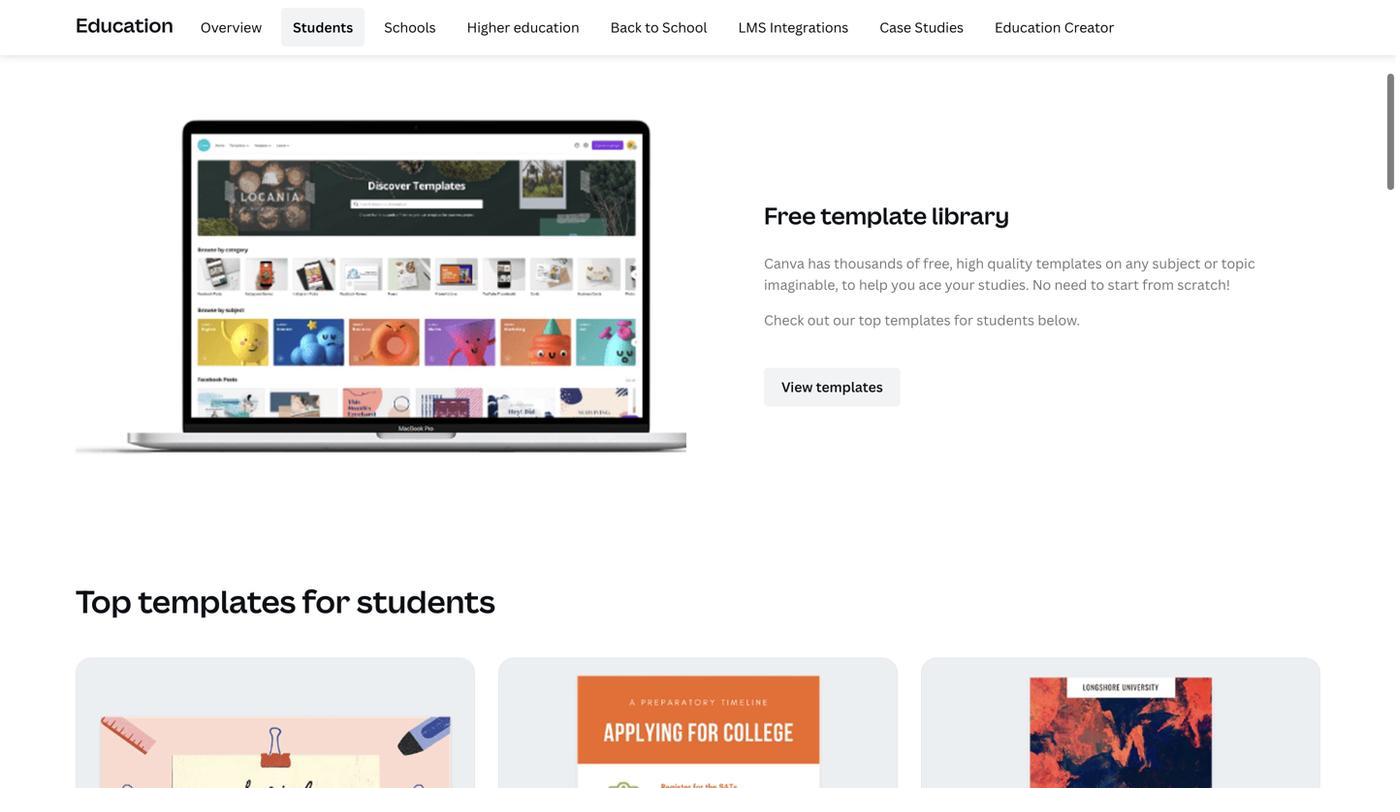 Task type: describe. For each thing, give the bounding box(es) containing it.
you
[[892, 276, 916, 294]]

overview link
[[189, 8, 274, 47]]

quality
[[988, 254, 1033, 272]]

our
[[833, 311, 856, 329]]

1 vertical spatial for
[[302, 581, 350, 623]]

case studies
[[880, 18, 964, 36]]

back to school link
[[599, 8, 719, 47]]

schools
[[384, 18, 436, 36]]

back
[[611, 18, 642, 36]]

student templates homepage image
[[76, 75, 687, 533]]

higher
[[467, 18, 510, 36]]

studies.
[[979, 276, 1030, 294]]

education for education creator
[[995, 18, 1061, 36]]

need
[[1055, 276, 1088, 294]]

scratch!
[[1178, 276, 1231, 294]]

imaginable,
[[764, 276, 839, 294]]

education creator
[[995, 18, 1115, 36]]

lms integrations link
[[727, 8, 861, 47]]

student infographic image
[[500, 659, 897, 789]]

education
[[514, 18, 580, 36]]

free template library
[[764, 200, 1010, 231]]

subject
[[1153, 254, 1201, 272]]

out
[[808, 311, 830, 329]]

top
[[76, 581, 132, 623]]

education creator link
[[984, 8, 1126, 47]]

2 horizontal spatial to
[[1091, 276, 1105, 294]]

lms integrations
[[739, 18, 849, 36]]

ace
[[919, 276, 942, 294]]

top
[[859, 311, 882, 329]]

0 vertical spatial students
[[977, 311, 1035, 329]]

templates inside canva has thousands of free, high quality templates on any subject or topic imaginable, to help you ace your studies. no need to start from scratch!
[[1036, 254, 1103, 272]]

of
[[907, 254, 920, 272]]

any
[[1126, 254, 1150, 272]]



Task type: locate. For each thing, give the bounding box(es) containing it.
case studies link
[[868, 8, 976, 47]]

lms
[[739, 18, 767, 36]]

back to school
[[611, 18, 708, 36]]

topic
[[1222, 254, 1256, 272]]

free,
[[924, 254, 953, 272]]

templates
[[1036, 254, 1103, 272], [885, 311, 951, 329], [138, 581, 296, 623]]

1 horizontal spatial students
[[977, 311, 1035, 329]]

education for education
[[76, 11, 173, 38]]

2 vertical spatial templates
[[138, 581, 296, 623]]

0 horizontal spatial templates
[[138, 581, 296, 623]]

students
[[293, 18, 353, 36]]

education inside menu bar
[[995, 18, 1061, 36]]

0 horizontal spatial for
[[302, 581, 350, 623]]

your
[[945, 276, 975, 294]]

1 horizontal spatial templates
[[885, 311, 951, 329]]

higher education
[[467, 18, 580, 36]]

overview
[[200, 18, 262, 36]]

case
[[880, 18, 912, 36]]

or
[[1204, 254, 1219, 272]]

studies
[[915, 18, 964, 36]]

higher education link
[[455, 8, 591, 47]]

0 horizontal spatial students
[[357, 581, 495, 623]]

school
[[662, 18, 708, 36]]

student presentation image
[[77, 659, 474, 789]]

to inside menu bar
[[645, 18, 659, 36]]

top templates for students
[[76, 581, 495, 623]]

1 horizontal spatial for
[[954, 311, 974, 329]]

canva
[[764, 254, 805, 272]]

1 horizontal spatial to
[[842, 276, 856, 294]]

below.
[[1038, 311, 1081, 329]]

to left help
[[842, 276, 856, 294]]

education
[[76, 11, 173, 38], [995, 18, 1061, 36]]

0 horizontal spatial education
[[76, 11, 173, 38]]

0 vertical spatial templates
[[1036, 254, 1103, 272]]

1 vertical spatial students
[[357, 581, 495, 623]]

help
[[859, 276, 888, 294]]

students
[[977, 311, 1035, 329], [357, 581, 495, 623]]

for
[[954, 311, 974, 329], [302, 581, 350, 623]]

canva has thousands of free, high quality templates on any subject or topic imaginable, to help you ace your studies. no need to start from scratch!
[[764, 254, 1256, 294]]

has
[[808, 254, 831, 272]]

start
[[1108, 276, 1140, 294]]

thousands
[[834, 254, 903, 272]]

1 horizontal spatial education
[[995, 18, 1061, 36]]

to left start
[[1091, 276, 1105, 294]]

to
[[645, 18, 659, 36], [842, 276, 856, 294], [1091, 276, 1105, 294]]

students link
[[281, 8, 365, 47]]

integrations
[[770, 18, 849, 36]]

2 horizontal spatial templates
[[1036, 254, 1103, 272]]

check out our top templates for students below.
[[764, 311, 1081, 329]]

to right back
[[645, 18, 659, 36]]

no
[[1033, 276, 1052, 294]]

1 vertical spatial templates
[[885, 311, 951, 329]]

0 horizontal spatial to
[[645, 18, 659, 36]]

template
[[821, 200, 927, 231]]

0 vertical spatial for
[[954, 311, 974, 329]]

high
[[957, 254, 984, 272]]

free
[[764, 200, 816, 231]]

menu bar
[[181, 8, 1126, 47]]

library
[[932, 200, 1010, 231]]

check
[[764, 311, 804, 329]]

creator
[[1065, 18, 1115, 36]]

menu bar containing overview
[[181, 8, 1126, 47]]

from
[[1143, 276, 1175, 294]]

schools link
[[373, 8, 448, 47]]

student poster image
[[922, 659, 1320, 789]]

on
[[1106, 254, 1123, 272]]



Task type: vqa. For each thing, say whether or not it's contained in the screenshot.
'Brand' Button
no



